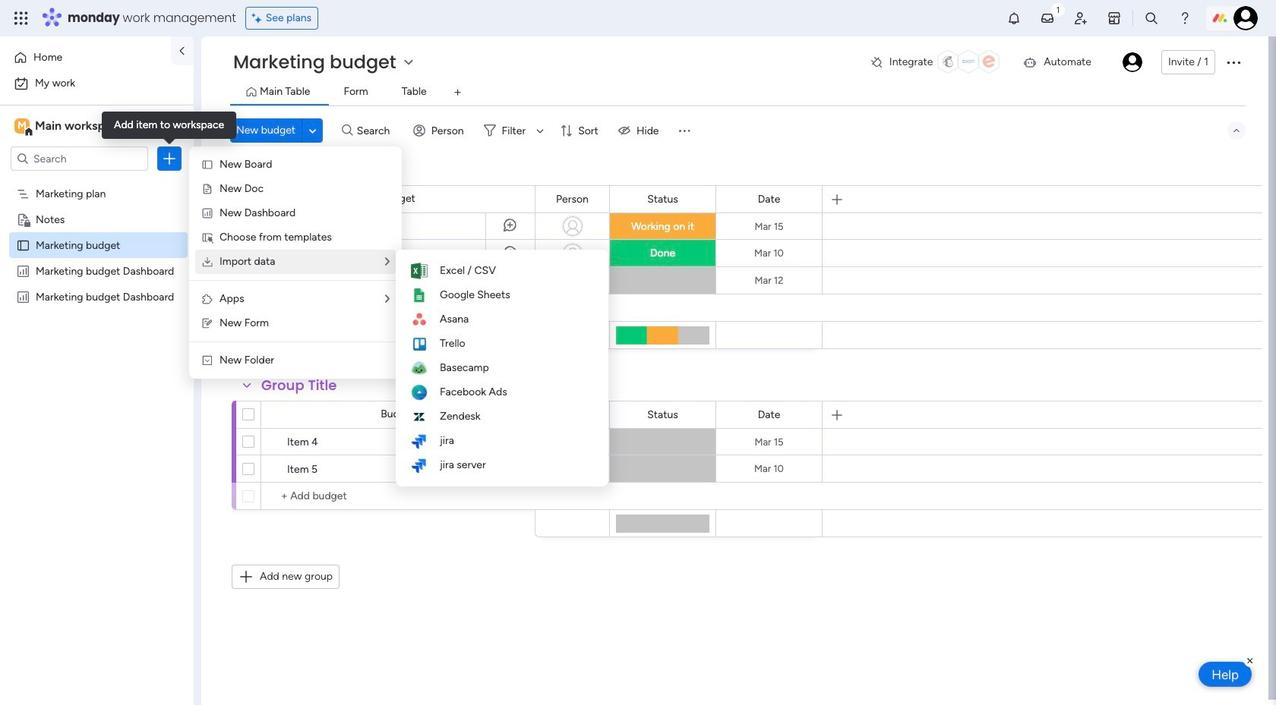 Task type: describe. For each thing, give the bounding box(es) containing it.
public dashboard image
[[16, 264, 30, 278]]

import data image
[[201, 256, 214, 268]]

apps image
[[201, 293, 214, 305]]

public dashboard image
[[16, 290, 30, 304]]

2 vertical spatial option
[[0, 180, 194, 183]]

service icon image
[[201, 183, 214, 195]]

public board image
[[16, 238, 30, 252]]

angle down image
[[309, 125, 316, 136]]

collapse image
[[1231, 125, 1243, 137]]

new board image
[[201, 159, 214, 171]]

arrow down image
[[531, 122, 550, 140]]

1 image
[[1052, 1, 1065, 18]]

search everything image
[[1144, 11, 1160, 26]]

see plans image
[[252, 10, 266, 27]]

0 horizontal spatial kendall parks image
[[1123, 52, 1143, 72]]

0 horizontal spatial options image
[[162, 151, 177, 166]]

0 vertical spatial option
[[9, 46, 162, 70]]

new folder image
[[201, 355, 214, 367]]

list arrow image
[[385, 257, 390, 267]]

list arrow image
[[385, 294, 390, 305]]

Search in workspace field
[[32, 150, 127, 168]]



Task type: vqa. For each thing, say whether or not it's contained in the screenshot.
the Working status link
no



Task type: locate. For each thing, give the bounding box(es) containing it.
kendall parks image
[[1234, 6, 1258, 30], [1123, 52, 1143, 72]]

select product image
[[14, 11, 29, 26]]

1 vertical spatial kendall parks image
[[1123, 52, 1143, 72]]

tab list
[[230, 81, 1246, 106]]

workspace image
[[14, 118, 30, 135]]

menu image
[[677, 123, 693, 138]]

list box
[[0, 177, 194, 515]]

1 horizontal spatial options image
[[1225, 53, 1243, 71]]

choose from templates image
[[201, 232, 214, 244]]

option
[[9, 46, 162, 70], [9, 71, 185, 96], [0, 180, 194, 183]]

None field
[[258, 160, 341, 180], [553, 191, 593, 208], [644, 191, 682, 208], [754, 191, 784, 208], [258, 376, 341, 396], [644, 407, 682, 424], [754, 407, 784, 424], [258, 160, 341, 180], [553, 191, 593, 208], [644, 191, 682, 208], [754, 191, 784, 208], [258, 376, 341, 396], [644, 407, 682, 424], [754, 407, 784, 424]]

tab
[[446, 81, 470, 105]]

0 vertical spatial kendall parks image
[[1234, 6, 1258, 30]]

0 vertical spatial options image
[[1225, 53, 1243, 71]]

1 horizontal spatial kendall parks image
[[1234, 6, 1258, 30]]

private board image
[[16, 212, 30, 226]]

invite members image
[[1074, 11, 1089, 26]]

notifications image
[[1007, 11, 1022, 26]]

options image
[[1225, 53, 1243, 71], [162, 151, 177, 166]]

menu
[[189, 147, 402, 379]]

options image up collapse icon
[[1225, 53, 1243, 71]]

+ Add budget text field
[[269, 488, 528, 506]]

v2 search image
[[342, 122, 353, 139]]

update feed image
[[1040, 11, 1055, 26]]

new dashboard image
[[201, 207, 214, 220]]

Search field
[[353, 120, 399, 141]]

options image left the new board icon
[[162, 151, 177, 166]]

1 vertical spatial options image
[[162, 151, 177, 166]]

workspace selection element
[[14, 117, 127, 137]]

add view image
[[455, 87, 461, 98]]

1 vertical spatial option
[[9, 71, 185, 96]]

monday marketplace image
[[1107, 11, 1122, 26]]

help image
[[1178, 11, 1193, 26]]

form image
[[201, 318, 214, 330]]



